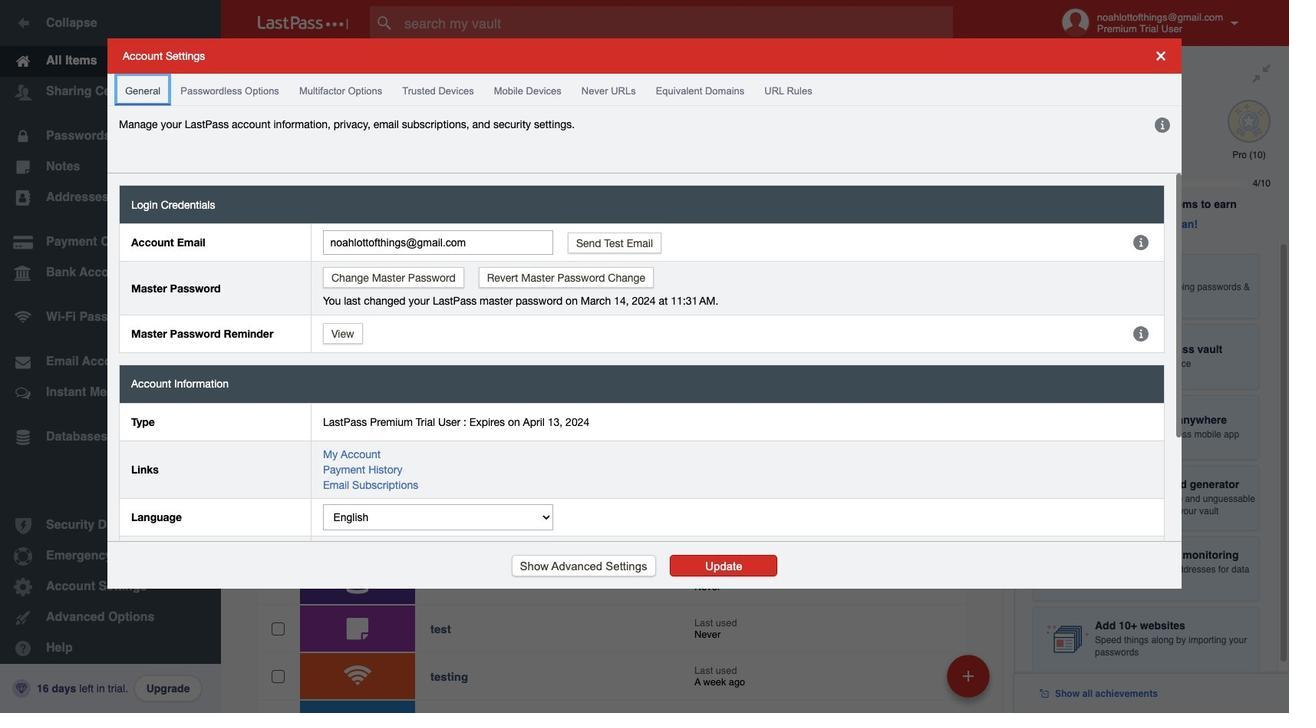 Task type: describe. For each thing, give the bounding box(es) containing it.
new item navigation
[[942, 650, 1000, 713]]

main navigation navigation
[[0, 0, 221, 713]]

Search search field
[[370, 6, 983, 40]]

new item image
[[964, 671, 974, 681]]



Task type: vqa. For each thing, say whether or not it's contained in the screenshot.
password field
no



Task type: locate. For each thing, give the bounding box(es) containing it.
lastpass image
[[258, 16, 349, 30]]

search my vault text field
[[370, 6, 983, 40]]

vault options navigation
[[221, 46, 1015, 92]]



